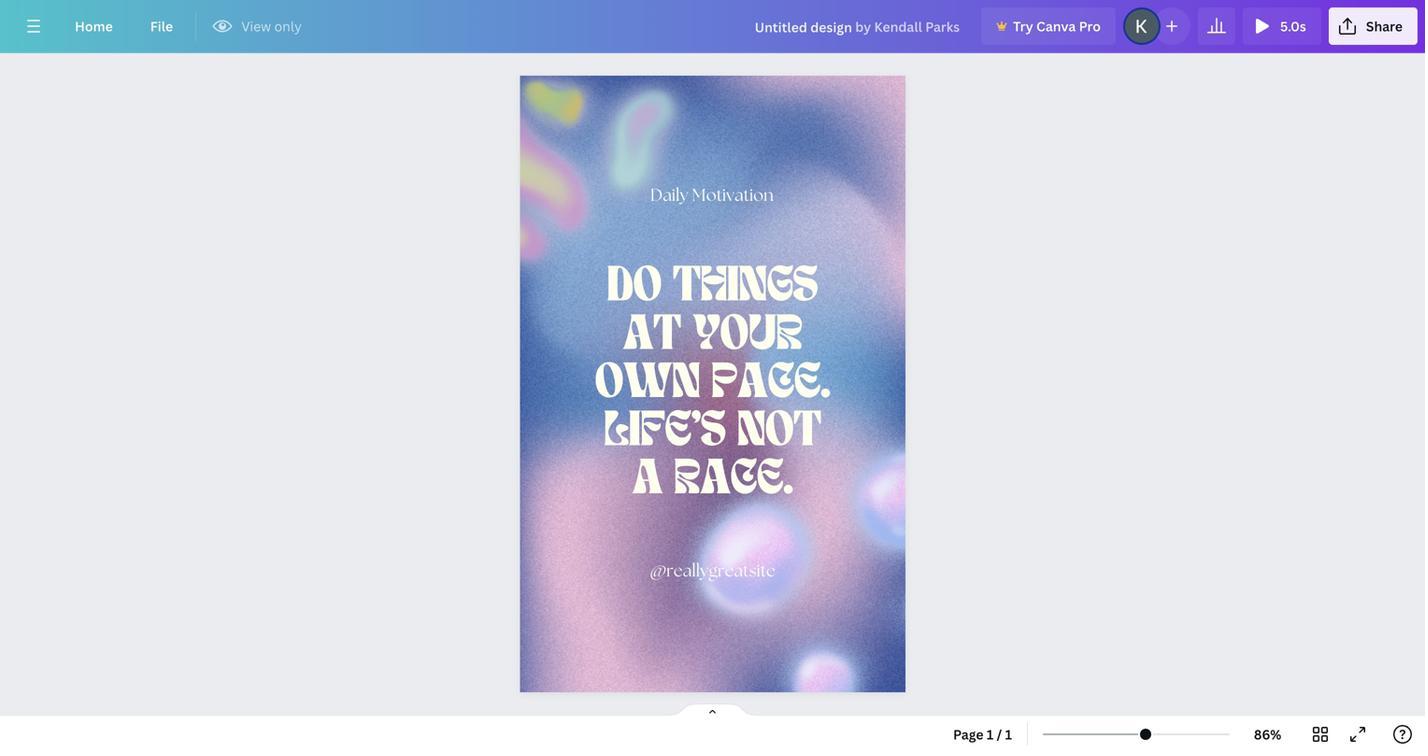 Task type: vqa. For each thing, say whether or not it's contained in the screenshot.
THE CANVALISA
no



Task type: describe. For each thing, give the bounding box(es) containing it.
your
[[692, 312, 802, 360]]

untitled
[[755, 18, 808, 36]]

life's
[[604, 409, 726, 456]]

home
[[75, 17, 113, 35]]

view
[[241, 17, 271, 35]]

canva
[[1037, 17, 1076, 35]]

untitled design by kendall parks
[[755, 18, 960, 36]]

share button
[[1329, 7, 1418, 45]]

86% button
[[1238, 720, 1299, 750]]

1 1 from the left
[[987, 726, 994, 744]]

/
[[997, 726, 1002, 744]]

kendall
[[875, 18, 923, 36]]

do things at your own pace. life's not
[[595, 264, 830, 456]]

view only
[[241, 17, 302, 35]]

try canva pro button
[[982, 7, 1116, 45]]

only
[[274, 17, 302, 35]]

main menu bar
[[0, 0, 1426, 53]]

show pages image
[[668, 703, 758, 718]]

motivation
[[692, 186, 774, 205]]

home link
[[60, 7, 128, 45]]

daily motivation
[[650, 186, 774, 205]]

pace.
[[711, 360, 830, 408]]

a
[[632, 457, 662, 504]]

@reallygreatsite
[[650, 561, 776, 581]]

file button
[[135, 7, 188, 45]]

86%
[[1254, 726, 1282, 744]]

pro
[[1079, 17, 1101, 35]]

not
[[737, 409, 821, 456]]

race.
[[674, 457, 793, 504]]



Task type: locate. For each thing, give the bounding box(es) containing it.
design
[[811, 18, 853, 36]]

at
[[623, 312, 681, 360]]

daily
[[650, 186, 688, 205]]

2 1 from the left
[[1006, 726, 1013, 744]]

0 horizontal spatial 1
[[987, 726, 994, 744]]

5.0s button
[[1243, 7, 1322, 45]]

1 right /
[[1006, 726, 1013, 744]]

things
[[673, 264, 818, 312]]

page
[[954, 726, 984, 744]]

own
[[595, 360, 700, 408]]

5.0s
[[1281, 17, 1307, 35]]

share
[[1367, 17, 1403, 35]]

a race.
[[632, 457, 793, 504]]

view only status
[[204, 15, 311, 37]]

try canva pro
[[1014, 17, 1101, 35]]

file
[[150, 17, 173, 35]]

page 1 / 1
[[954, 726, 1013, 744]]

1 horizontal spatial 1
[[1006, 726, 1013, 744]]

1 left /
[[987, 726, 994, 744]]

try
[[1014, 17, 1034, 35]]

1
[[987, 726, 994, 744], [1006, 726, 1013, 744]]

do
[[607, 264, 661, 312]]

by
[[856, 18, 871, 36]]

parks
[[926, 18, 960, 36]]



